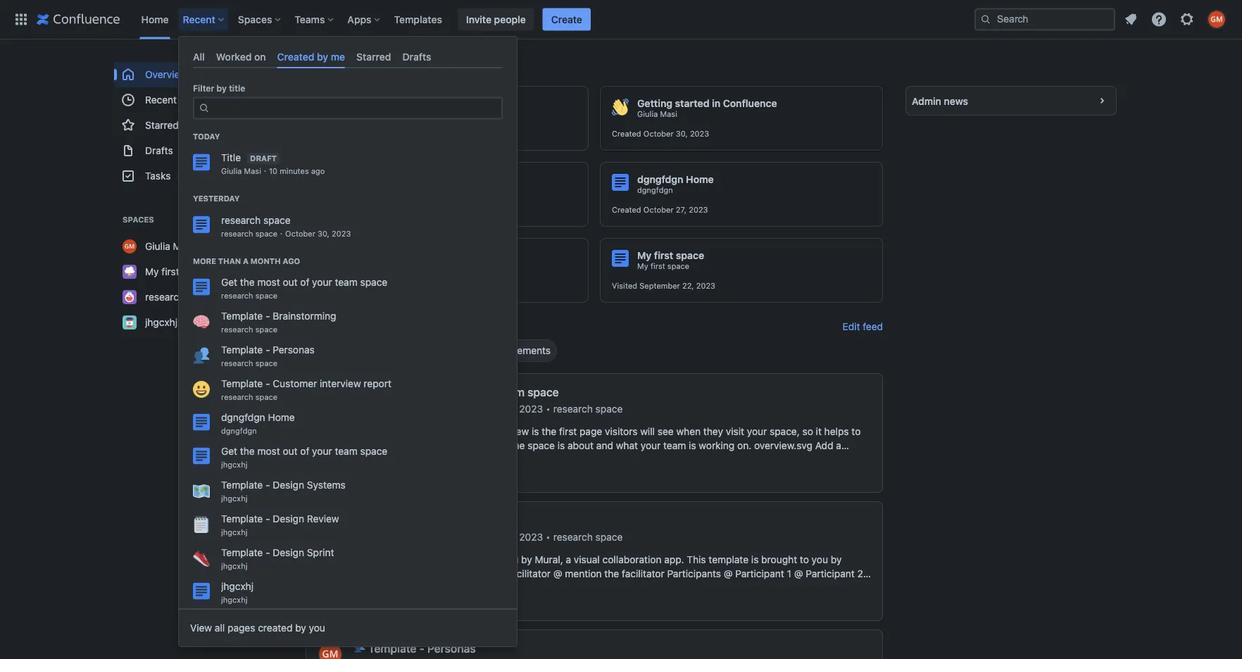 Task type: describe. For each thing, give the bounding box(es) containing it.
2
[[858, 568, 864, 580]]

discover what's happening
[[306, 322, 439, 332]]

people
[[494, 13, 526, 25]]

0 vertical spatial collaboration
[[603, 554, 662, 566]]

space inside template - personas research space
[[256, 359, 278, 368]]

0 horizontal spatial recent
[[145, 94, 177, 106]]

:busts_in_silhouette: image
[[193, 347, 210, 364]]

created for created october 27, 2023
[[612, 205, 642, 215]]

on.
[[738, 440, 752, 452]]

0 vertical spatial and
[[597, 440, 614, 452]]

by left title
[[217, 84, 227, 93]]

2 horizontal spatial visual
[[574, 554, 600, 566]]

1 horizontal spatial my first space link
[[638, 261, 690, 271]]

link
[[584, 582, 600, 594]]

- for template - design review
[[266, 513, 270, 525]]

spaces button
[[234, 8, 286, 31]]

off
[[419, 63, 436, 73]]

confluence
[[723, 98, 778, 109]]

search image
[[981, 14, 992, 25]]

0 vertical spatial giulia masi
[[343, 110, 383, 119]]

spaces inside 'popup button'
[[238, 13, 272, 25]]

getting started in confluence giulia masi
[[638, 98, 778, 119]]

3
[[418, 582, 424, 594]]

group containing overview
[[114, 62, 283, 189]]

me
[[331, 51, 345, 62]]

created for created october 30, 2023
[[612, 129, 642, 138]]

admin news
[[912, 95, 969, 107]]

overview.svg
[[755, 440, 813, 452]]

0 horizontal spatial to
[[491, 554, 500, 566]]

explain
[[763, 454, 795, 466]]

edit
[[843, 321, 861, 333]]

1 horizontal spatial what
[[616, 440, 638, 452]]

of inside note this template is brought to you by mural, a visual collaboration app. this template is brought to you by mural, a visual collaboration app. facilitator @ mention the facilitator participants @ participant 1 @ participant 2 @ participant 3 brainstorm date video conference link e.g., www.zoom.us/ on this page  brainstorm planning goals of the br
[[383, 596, 392, 608]]

2023 down announcements at the left
[[520, 403, 543, 415]]

overview link
[[114, 62, 283, 87]]

invite
[[466, 13, 492, 25]]

see
[[658, 426, 674, 438]]

design for systems
[[273, 480, 304, 491]]

pick up where you left off
[[306, 63, 436, 73]]

draft
[[250, 154, 277, 163]]

mention
[[565, 568, 602, 580]]

appswitcher icon image
[[13, 11, 30, 28]]

- for template - brainstorming research space
[[266, 310, 270, 322]]

tasks
[[145, 170, 171, 182]]

october 30, 2023 • research space for by
[[462, 532, 623, 543]]

1 horizontal spatial to
[[800, 554, 809, 566]]

0 horizontal spatial spaces
[[123, 215, 154, 224]]

information
[[417, 440, 469, 452]]

edit feed
[[843, 321, 883, 333]]

1 vertical spatial overview
[[343, 98, 387, 109]]

today
[[193, 132, 220, 141]]

@ up conference
[[554, 568, 563, 580]]

interview
[[320, 378, 361, 390]]

overview right the
[[489, 426, 529, 438]]

www.zoom.us/
[[625, 582, 691, 594]]

recent button
[[179, 8, 230, 31]]

br
[[412, 596, 422, 608]]

add
[[816, 440, 834, 452]]

get the most out of your team space for research space
[[221, 277, 388, 288]]

masi up more
[[173, 241, 194, 252]]

your up the brainstorming
[[312, 277, 332, 288]]

news
[[944, 95, 969, 107]]

- for template - design sprint jhgcxhj
[[266, 547, 270, 559]]

1 brought from the left
[[452, 554, 488, 566]]

0 horizontal spatial ago
[[283, 257, 300, 266]]

0 vertical spatial app.
[[665, 554, 684, 566]]

research inside template - brainstorming research space
[[221, 325, 253, 334]]

october down 'getting'
[[644, 129, 674, 138]]

by up planning
[[831, 554, 842, 566]]

1 vertical spatial giulia masi
[[145, 241, 194, 252]]

about
[[568, 440, 594, 452]]

for.
[[364, 468, 379, 480]]

out for research space
[[283, 277, 298, 288]]

30, up the facilitator
[[502, 532, 517, 543]]

view all pages created by you
[[190, 622, 325, 634]]

banner containing home
[[0, 0, 1243, 39]]

dgngfdgn home inside more than a month ago 'element'
[[221, 412, 295, 424]]

:wave: image
[[612, 99, 629, 116]]

gives
[[444, 454, 468, 466]]

masi down 'draft'
[[244, 167, 261, 176]]

working
[[699, 440, 735, 452]]

october left 19,
[[345, 281, 376, 291]]

by up the facilitator
[[521, 554, 532, 566]]

2 horizontal spatial participant
[[806, 568, 855, 580]]

1 vertical spatial home
[[686, 174, 714, 185]]

created by me
[[277, 51, 345, 62]]

home inside more than a month ago 'element'
[[268, 412, 295, 424]]

page inside the "create a stellar overview the overview is the first page visitors will see when they visit your space, so it helps to include some information on what the space is about and what your team is working on. overview.svg add a header image. this gives your overview visual appeal and makes it welcoming for visitors. explain what the space is for. start"
[[580, 426, 603, 438]]

feed
[[863, 321, 883, 333]]

dgngfdgn link
[[638, 185, 673, 195]]

2 horizontal spatial what
[[798, 454, 820, 466]]

this
[[710, 582, 726, 594]]

research space link for date
[[554, 531, 623, 545]]

space,
[[770, 426, 800, 438]]

template for template - personas research space
[[221, 344, 263, 356]]

2023 up the facilitator
[[520, 532, 543, 543]]

invite people
[[466, 13, 526, 25]]

happening
[[388, 322, 439, 332]]

template - personas research space
[[221, 344, 315, 368]]

template for template - design systems jhgcxhj
[[221, 480, 263, 491]]

overview right gives
[[493, 454, 533, 466]]

1 vertical spatial jhgcxhj link
[[114, 310, 283, 335]]

brainstorming
[[273, 310, 336, 322]]

created october 30, 2023
[[612, 129, 710, 138]]

systems
[[307, 480, 346, 491]]

include
[[354, 440, 387, 452]]

1
[[787, 568, 792, 580]]

0 horizontal spatial collaboration
[[422, 568, 481, 580]]

masi down pick up where you left off on the top of the page
[[366, 110, 383, 119]]

you left left
[[376, 63, 394, 73]]

personas for template - personas research space
[[273, 344, 315, 356]]

your up the
[[472, 386, 496, 399]]

e.g.,
[[603, 582, 622, 594]]

appeal
[[565, 454, 595, 466]]

of up the
[[459, 386, 470, 399]]

1 horizontal spatial mural,
[[535, 554, 563, 566]]

giulia masi ・ 10 minutes ago
[[221, 167, 325, 176]]

template - design review
[[221, 513, 339, 525]]

0 horizontal spatial app.
[[484, 568, 504, 580]]

you up giulia masi icon
[[309, 622, 325, 634]]

yesterday
[[193, 194, 240, 203]]

recent link
[[114, 87, 283, 113]]

october up the
[[462, 403, 500, 415]]

personas for template - personas
[[428, 642, 476, 656]]

starred inside group
[[145, 119, 179, 131]]

1 vertical spatial get
[[368, 386, 387, 399]]

notification icon image
[[1123, 11, 1140, 28]]

template - brainstorming research space
[[221, 310, 336, 334]]

out for jhgcxhj
[[283, 446, 298, 457]]

:notepad_spiral: image
[[193, 517, 210, 533]]

welcoming
[[658, 454, 707, 466]]

visitors.
[[725, 454, 760, 466]]

you up the facilitator
[[502, 554, 519, 566]]

sprint
[[307, 547, 334, 559]]

pages
[[228, 622, 255, 634]]

up
[[328, 63, 340, 73]]

note this template is brought to you by mural, a visual collaboration app. this template is brought to you by mural, a visual collaboration app. facilitator @ mention the facilitator participants @ participant 1 @ participant 2 @ participant 3 brainstorm date video conference link e.g., www.zoom.us/ on this page  brainstorm planning goals of the br
[[354, 554, 864, 608]]

visited for visited october 19, 2023
[[318, 281, 343, 291]]

page inside note this template is brought to you by mural, a visual collaboration app. this template is brought to you by mural, a visual collaboration app. facilitator @ mention the facilitator participants @ participant 1 @ participant 2 @ participant 3 brainstorm date video conference link e.g., www.zoom.us/ on this page  brainstorm planning goals of the br
[[729, 582, 751, 594]]

what's
[[352, 322, 386, 332]]

drafts inside 'link'
[[145, 145, 173, 156]]

get for jhgcxhj
[[221, 446, 237, 457]]

september
[[640, 281, 680, 291]]

overview up information
[[426, 426, 466, 438]]

0 vertical spatial jhgcxhj link
[[343, 261, 369, 271]]

october up date
[[462, 532, 500, 543]]

2023 inside research space research space ・ october 30, 2023
[[332, 229, 351, 238]]

space inside template - brainstorming research space
[[256, 325, 278, 334]]

brainstorm
[[426, 582, 476, 594]]

templates
[[394, 13, 442, 25]]

view
[[190, 622, 212, 634]]

your up systems
[[312, 446, 332, 457]]

template for template - design sprint jhgcxhj
[[221, 547, 263, 559]]

you up planning
[[812, 554, 829, 566]]

0 horizontal spatial giulia masi link
[[114, 234, 283, 259]]

- for template - personas
[[420, 642, 425, 656]]

- for template - personas research space
[[266, 344, 270, 356]]

@ up this
[[724, 568, 733, 580]]

october down dgngfdgn link
[[644, 205, 674, 215]]

helps
[[825, 426, 849, 438]]

they
[[704, 426, 724, 438]]

1 horizontal spatial participant
[[736, 568, 785, 580]]

get for research space
[[221, 277, 237, 288]]

october 30, 2023 • research space for the
[[462, 403, 623, 415]]

facilitator
[[622, 568, 665, 580]]

by right created on the left
[[295, 622, 306, 634]]

:map: image
[[193, 483, 210, 500]]

template for template - brainstorming research space
[[221, 310, 263, 322]]

2023 right 27,
[[689, 205, 708, 215]]

this inside the "create a stellar overview the overview is the first page visitors will see when they visit your space, so it helps to include some information on what the space is about and what your team is working on. overview.svg add a header image. this gives your overview visual appeal and makes it welcoming for visitors. explain what the space is for. start"
[[422, 454, 441, 466]]

• for mural,
[[546, 532, 551, 543]]

of up systems
[[300, 446, 310, 457]]

title
[[229, 84, 245, 93]]

masi inside getting started in confluence giulia masi
[[660, 110, 678, 119]]

1 vertical spatial and
[[598, 454, 615, 466]]

where
[[342, 63, 373, 73]]

more
[[193, 257, 216, 266]]

22,
[[683, 281, 694, 291]]

research space inside more than a month ago 'element'
[[221, 291, 278, 301]]

2 horizontal spatial giulia masi link
[[638, 109, 678, 119]]

create for create
[[551, 13, 583, 25]]

visited september 22, 2023
[[612, 281, 716, 291]]

admin
[[912, 95, 942, 107]]

jhgcxhj inside template - design systems jhgcxhj
[[221, 494, 248, 504]]

start
[[382, 468, 404, 480]]

2023 down getting started in confluence giulia masi
[[690, 129, 710, 138]]

started
[[675, 98, 710, 109]]

:map: image
[[193, 483, 210, 500]]



Task type: vqa. For each thing, say whether or not it's contained in the screenshot.
Research Space Research Space ・ October 30, 2023
yes



Task type: locate. For each thing, give the bounding box(es) containing it.
space
[[263, 214, 291, 226], [256, 229, 278, 238], [676, 250, 705, 261], [668, 262, 690, 271], [182, 266, 209, 278], [360, 277, 388, 288], [187, 291, 215, 303], [256, 291, 278, 301], [256, 325, 278, 334], [256, 359, 278, 368], [528, 386, 559, 399], [256, 393, 278, 402], [596, 403, 623, 415], [528, 440, 555, 452], [360, 446, 388, 457], [840, 454, 867, 466], [596, 532, 623, 543]]

research
[[221, 214, 261, 226], [221, 229, 253, 238], [145, 291, 185, 303], [221, 291, 253, 301], [221, 325, 253, 334], [221, 359, 253, 368], [221, 393, 253, 402], [554, 403, 593, 415], [554, 532, 593, 543]]

your right gives
[[470, 454, 490, 466]]

the
[[469, 426, 486, 438]]

0 vertical spatial ・
[[261, 167, 269, 176]]

2023 right 19,
[[391, 281, 410, 291]]

get the most out of your team space up the brainstorming
[[221, 277, 388, 288]]

tab list containing all
[[187, 45, 509, 68]]

brought up 1
[[762, 554, 798, 566]]

worked
[[216, 51, 252, 62]]

create link
[[543, 8, 591, 31]]

template - design systems jhgcxhj
[[221, 480, 346, 504]]

october 30, 2023 • research space up the facilitator
[[462, 532, 623, 543]]

unstar this space image
[[263, 266, 275, 278]]

2 october 30, 2023 • research space from the top
[[462, 532, 623, 543]]

jhgcxhj link up visited october 19, 2023
[[343, 261, 369, 271]]

visited for visited september 22, 2023
[[612, 281, 638, 291]]

your up on.
[[747, 426, 767, 438]]

2 horizontal spatial this
[[687, 554, 706, 566]]

2 visited from the left
[[612, 281, 638, 291]]

・ down 'draft'
[[261, 167, 269, 176]]

• for first
[[546, 403, 551, 415]]

1 vertical spatial app.
[[484, 568, 504, 580]]

template down template - personas research space at the bottom left of page
[[221, 378, 263, 390]]

2023 right 22,
[[697, 281, 716, 291]]

1 horizontal spatial drafts
[[403, 51, 432, 62]]

a
[[243, 257, 249, 266], [387, 426, 393, 438], [836, 440, 842, 452], [566, 554, 571, 566], [385, 568, 391, 580]]

2 vertical spatial out
[[283, 446, 298, 457]]

0 vertical spatial october 30, 2023 • research space
[[462, 403, 623, 415]]

1 horizontal spatial ago
[[311, 167, 325, 176]]

october 30, 2023 button for overview
[[462, 402, 543, 416]]

2 vertical spatial most
[[258, 446, 280, 457]]

created for created by me
[[277, 51, 314, 62]]

you
[[376, 63, 394, 73], [502, 554, 519, 566], [812, 554, 829, 566], [309, 622, 325, 634]]

design inside template - design systems jhgcxhj
[[273, 480, 304, 491]]

team left 19,
[[335, 277, 358, 288]]

0 vertical spatial starred
[[357, 51, 391, 62]]

team down announcements at the left
[[499, 386, 525, 399]]

template inside template - brainstorming research space
[[221, 310, 263, 322]]

home left recent popup button
[[141, 13, 169, 25]]

what up makes
[[616, 440, 638, 452]]

giulia masi up more
[[145, 241, 194, 252]]

overview up recent link at the top of the page
[[145, 69, 188, 80]]

participant up goals
[[366, 582, 415, 594]]

create for create a stellar overview the overview is the first page visitors will see when they visit your space, so it helps to include some information on what the space is about and what your team is working on. overview.svg add a header image. this gives your overview visual appeal and makes it welcoming for visitors. explain what the space is for. start
[[354, 426, 385, 438]]

app.
[[665, 554, 684, 566], [484, 568, 504, 580]]

- down template - brainstorming research space
[[266, 344, 270, 356]]

0 vertical spatial on
[[254, 51, 266, 62]]

design inside template - design sprint jhgcxhj
[[273, 547, 304, 559]]

2 vertical spatial design
[[273, 547, 304, 559]]

confluence image
[[37, 11, 120, 28], [37, 11, 120, 28]]

header
[[354, 454, 386, 466]]

admin news button
[[907, 87, 1117, 115]]

recent down overview link at the top left of the page
[[145, 94, 177, 106]]

get the most out of your team space for jhgcxhj
[[221, 446, 388, 457]]

visual left appeal
[[536, 454, 562, 466]]

october 30, 2023 • research space up about
[[462, 403, 623, 415]]

first
[[654, 250, 674, 261], [651, 262, 666, 271], [162, 266, 179, 278], [559, 426, 577, 438]]

:notepad_spiral: image
[[193, 517, 210, 533]]

page up about
[[580, 426, 603, 438]]

1 vertical spatial out
[[439, 386, 456, 399]]

1 vertical spatial created
[[612, 129, 642, 138]]

1 vertical spatial drafts
[[145, 145, 173, 156]]

1 horizontal spatial dgngfdgn home
[[638, 174, 714, 185]]

1 vertical spatial spaces
[[123, 215, 154, 224]]

of
[[300, 277, 310, 288], [459, 386, 470, 399], [300, 446, 310, 457], [383, 596, 392, 608]]

drafts link
[[114, 138, 283, 163]]

on
[[694, 582, 707, 594]]

0 horizontal spatial what
[[486, 440, 508, 452]]

dgngfdgn home down customer
[[221, 412, 295, 424]]

to up planning
[[800, 554, 809, 566]]

1 horizontal spatial giulia masi
[[343, 110, 383, 119]]

view all pages created by you link
[[179, 614, 517, 643]]

created
[[258, 622, 293, 634]]

@ right 1
[[795, 568, 803, 580]]

1 vertical spatial •
[[546, 532, 551, 543]]

template inside template - customer interview report research space
[[221, 378, 263, 390]]

starred
[[357, 51, 391, 62], [145, 119, 179, 131]]

starred inside tab list
[[357, 51, 391, 62]]

on
[[254, 51, 266, 62], [472, 440, 483, 452]]

0 vertical spatial get the most out of your team space
[[221, 277, 388, 288]]

2 vertical spatial get the most out of your team space
[[221, 446, 388, 457]]

•
[[546, 403, 551, 415], [546, 532, 551, 543]]

0 vertical spatial mural,
[[535, 554, 563, 566]]

giulia masi image
[[319, 643, 342, 659]]

0 vertical spatial create
[[551, 13, 583, 25]]

home inside 'link'
[[141, 13, 169, 25]]

design down template - design systems jhgcxhj
[[273, 513, 304, 525]]

create right people
[[551, 13, 583, 25]]

visual
[[536, 454, 562, 466], [574, 554, 600, 566], [393, 568, 419, 580]]

on inside the "create a stellar overview the overview is the first page visitors will see when they visit your space, so it helps to include some information on what the space is about and what your team is working on. overview.svg add a header image. this gives your overview visual appeal and makes it welcoming for visitors. explain what the space is for. start"
[[472, 440, 483, 452]]

overview down pick up where you left off on the top of the page
[[343, 98, 387, 109]]

:athletic_shoe: image
[[193, 550, 210, 567], [193, 550, 210, 567]]

1 horizontal spatial giulia masi link
[[343, 109, 383, 119]]

1 design from the top
[[273, 480, 304, 491]]

giulia masi link down where
[[343, 109, 383, 119]]

Search field
[[975, 8, 1116, 31]]

0 horizontal spatial starred
[[145, 119, 179, 131]]

1 vertical spatial mural,
[[354, 568, 383, 580]]

this right note
[[377, 554, 397, 566]]

worked on
[[216, 51, 266, 62]]

2023 up visited october 19, 2023
[[332, 229, 351, 238]]

research space link up about
[[554, 402, 623, 416]]

1 visited from the left
[[318, 281, 343, 291]]

what
[[486, 440, 508, 452], [616, 440, 638, 452], [798, 454, 820, 466]]

template down template - design review
[[221, 547, 263, 559]]

0 vertical spatial research space link
[[114, 285, 283, 310]]

0 horizontal spatial mural,
[[354, 568, 383, 580]]

tab list
[[187, 45, 509, 68]]

makes
[[617, 454, 647, 466]]

- down br
[[420, 642, 425, 656]]

personas
[[273, 344, 315, 356], [428, 642, 476, 656]]

1 horizontal spatial home
[[268, 412, 295, 424]]

dgngfdgn
[[638, 174, 684, 185], [638, 186, 673, 195], [221, 412, 265, 424], [221, 427, 257, 436]]

- inside template - design sprint jhgcxhj
[[266, 547, 270, 559]]

get the most out of your team space link
[[368, 385, 562, 399]]

@ up goals
[[354, 582, 363, 594]]

october 30, 2023 button for to
[[462, 531, 543, 545]]

research space link for header
[[554, 402, 623, 416]]

in
[[712, 98, 721, 109]]

overview
[[145, 69, 188, 80], [343, 98, 387, 109]]

template inside template - design systems jhgcxhj
[[221, 480, 263, 491]]

0 horizontal spatial it
[[650, 454, 655, 466]]

than
[[218, 257, 241, 266]]

to up date
[[491, 554, 500, 566]]

0 horizontal spatial brought
[[452, 554, 488, 566]]

30,
[[676, 129, 688, 138], [318, 229, 330, 238], [502, 403, 517, 415], [502, 532, 517, 543]]

more than a month ago element
[[179, 273, 517, 659]]

- inside template - design systems jhgcxhj
[[266, 480, 270, 491]]

some
[[390, 440, 415, 452]]

1 horizontal spatial research space
[[221, 291, 278, 301]]

facilitator
[[506, 568, 551, 580]]

edit feed button
[[843, 320, 883, 334]]

template for template - personas
[[368, 642, 417, 656]]

10
[[269, 167, 278, 176]]

october
[[644, 129, 674, 138], [644, 205, 674, 215], [285, 229, 316, 238], [345, 281, 376, 291], [462, 403, 500, 415], [462, 532, 500, 543]]

created
[[277, 51, 314, 62], [612, 129, 642, 138], [612, 205, 642, 215]]

1 horizontal spatial it
[[816, 426, 822, 438]]

0 horizontal spatial my first space link
[[114, 259, 283, 285]]

invite people button
[[458, 8, 535, 31]]

template for template - design review
[[221, 513, 263, 525]]

announcements
[[477, 345, 551, 356]]

image.
[[389, 454, 419, 466]]

visual inside the "create a stellar overview the overview is the first page visitors will see when they visit your space, so it helps to include some information on what the space is about and what your team is working on. overview.svg add a header image. this gives your overview visual appeal and makes it welcoming for visitors. explain what the space is for. start"
[[536, 454, 562, 466]]

0 horizontal spatial personas
[[273, 344, 315, 356]]

3 design from the top
[[273, 547, 304, 559]]

research space link up the mention
[[554, 531, 623, 545]]

global element
[[8, 0, 972, 39]]

template right :busts_in_silhouette: image
[[221, 344, 263, 356]]

research space link down more
[[114, 285, 283, 310]]

jhgcxhj inside template - design sprint jhgcxhj
[[221, 562, 248, 571]]

2 horizontal spatial to
[[852, 426, 861, 438]]

research inside template - personas research space
[[221, 359, 253, 368]]

home down customer
[[268, 412, 295, 424]]

0 vertical spatial drafts
[[403, 51, 432, 62]]

create a space image
[[261, 211, 278, 228]]

most for jhgcxhj
[[258, 446, 280, 457]]

1 template from the left
[[399, 554, 439, 566]]

• down announcements at the left
[[546, 403, 551, 415]]

2 brought from the left
[[762, 554, 798, 566]]

is
[[532, 426, 539, 438], [558, 440, 565, 452], [689, 440, 697, 452], [354, 468, 362, 480], [442, 554, 449, 566], [752, 554, 759, 566]]

to right helps in the right bottom of the page
[[852, 426, 861, 438]]

research inside template - customer interview report research space
[[221, 393, 253, 402]]

all
[[193, 51, 205, 62]]

planning
[[809, 582, 848, 594]]

what down the
[[486, 440, 508, 452]]

design for review
[[273, 513, 304, 525]]

0 horizontal spatial jhgcxhj link
[[114, 310, 283, 335]]

created up pick
[[277, 51, 314, 62]]

this down information
[[422, 454, 441, 466]]

2 vertical spatial get
[[221, 446, 237, 457]]

1 horizontal spatial template
[[709, 554, 749, 566]]

1 october 30, 2023 • research space from the top
[[462, 403, 623, 415]]

1 horizontal spatial on
[[472, 440, 483, 452]]

most for research space
[[258, 277, 280, 288]]

1 vertical spatial most
[[410, 386, 436, 399]]

1 horizontal spatial starred
[[357, 51, 391, 62]]

30, down get the most out of your team space link
[[502, 403, 517, 415]]

0 horizontal spatial on
[[254, 51, 266, 62]]

and down the visitors
[[597, 440, 614, 452]]

template - customer interview report research space
[[221, 378, 392, 402]]

:brain: image
[[193, 314, 210, 331], [193, 314, 210, 331]]

0 horizontal spatial visited
[[318, 281, 343, 291]]

0 horizontal spatial template
[[399, 554, 439, 566]]

30, up visited october 19, 2023
[[318, 229, 330, 238]]

- left customer
[[266, 378, 270, 390]]

giulia inside getting started in confluence giulia masi
[[638, 110, 658, 119]]

0 horizontal spatial overview
[[145, 69, 188, 80]]

on right worked
[[254, 51, 266, 62]]

0 horizontal spatial research space
[[145, 291, 215, 303]]

to inside the "create a stellar overview the overview is the first page visitors will see when they visit your space, so it helps to include some information on what the space is about and what your team is working on. overview.svg add a header image. this gives your overview visual appeal and makes it welcoming for visitors. explain what the space is for. start"
[[852, 426, 861, 438]]

and
[[597, 440, 614, 452], [598, 454, 615, 466]]

research space down more
[[145, 291, 215, 303]]

ago
[[311, 167, 325, 176], [283, 257, 300, 266]]

- for template - customer interview report research space
[[266, 378, 270, 390]]

0 vertical spatial created
[[277, 51, 314, 62]]

out
[[283, 277, 298, 288], [439, 386, 456, 399], [283, 446, 298, 457]]

research space research space ・ october 30, 2023
[[221, 214, 351, 238]]

create inside the "create a stellar overview the overview is the first page visitors will see when they visit your space, so it helps to include some information on what the space is about and what your team is working on. overview.svg add a header image. this gives your overview visual appeal and makes it welcoming for visitors. explain what the space is for. start"
[[354, 426, 385, 438]]

0 horizontal spatial this
[[377, 554, 397, 566]]

1 vertical spatial starred
[[145, 119, 179, 131]]

0 horizontal spatial giulia masi
[[145, 241, 194, 252]]

home link
[[137, 8, 173, 31]]

recent inside popup button
[[183, 13, 215, 25]]

jhgcxhj link up :busts_in_silhouette: image
[[114, 310, 283, 335]]

:busts_in_silhouette: image
[[193, 347, 210, 364], [354, 642, 366, 653], [354, 642, 366, 653]]

0 horizontal spatial drafts
[[145, 145, 173, 156]]

by
[[317, 51, 328, 62], [217, 84, 227, 93], [521, 554, 532, 566], [831, 554, 842, 566], [295, 622, 306, 634]]

this
[[422, 454, 441, 466], [377, 554, 397, 566], [687, 554, 706, 566]]

1 horizontal spatial personas
[[428, 642, 476, 656]]

ago right "month"
[[283, 257, 300, 266]]

out up template - design systems jhgcxhj
[[283, 446, 298, 457]]

by up pick
[[317, 51, 328, 62]]

dgngfdgn home
[[638, 174, 714, 185], [221, 412, 295, 424]]

・ inside research space research space ・ october 30, 2023
[[278, 229, 285, 238]]

template
[[399, 554, 439, 566], [709, 554, 749, 566]]

- inside template - brainstorming research space
[[266, 310, 270, 322]]

first inside the "create a stellar overview the overview is the first page visitors will see when they visit your space, so it helps to include some information on what the space is about and what your team is working on. overview.svg add a header image. this gives your overview visual appeal and makes it welcoming for visitors. explain what the space is for. start"
[[559, 426, 577, 438]]

home up 27,
[[686, 174, 714, 185]]

teams
[[295, 13, 325, 25]]

most down "month"
[[258, 277, 280, 288]]

:grinning: image
[[193, 381, 210, 398], [193, 381, 210, 398]]

team up systems
[[335, 446, 358, 457]]

1 vertical spatial research space link
[[554, 402, 623, 416]]

0 vertical spatial get
[[221, 277, 237, 288]]

1 research space from the left
[[145, 291, 215, 303]]

october up more than a month ago
[[285, 229, 316, 238]]

it right so
[[816, 426, 822, 438]]

design for sprint
[[273, 547, 304, 559]]

0 vertical spatial visual
[[536, 454, 562, 466]]

design up template - design review
[[273, 480, 304, 491]]

october inside research space research space ・ october 30, 2023
[[285, 229, 316, 238]]

create up the include
[[354, 426, 385, 438]]

0 horizontal spatial ・
[[261, 167, 269, 176]]

visual up 3 on the left
[[393, 568, 419, 580]]

announcements button
[[454, 340, 557, 362]]

template inside template - design sprint jhgcxhj
[[221, 547, 263, 559]]

- left the brainstorming
[[266, 310, 270, 322]]

1 vertical spatial october 30, 2023 button
[[462, 531, 543, 545]]

template inside template - personas research space
[[221, 344, 263, 356]]

1 horizontal spatial page
[[729, 582, 751, 594]]

0 vertical spatial overview
[[145, 69, 188, 80]]

my first space link
[[114, 259, 283, 285], [638, 261, 690, 271]]

research space
[[145, 291, 215, 303], [221, 291, 278, 301]]

design left sprint
[[273, 547, 304, 559]]

create inside "link"
[[551, 13, 583, 25]]

apps button
[[343, 8, 386, 31]]

0 vertical spatial it
[[816, 426, 822, 438]]

customer
[[273, 378, 317, 390]]

2 vertical spatial visual
[[393, 568, 419, 580]]

help icon image
[[1151, 11, 1168, 28]]

0 vertical spatial ago
[[311, 167, 325, 176]]

personas inside template - personas research space
[[273, 344, 315, 356]]

pick
[[306, 63, 326, 73]]

conference
[[530, 582, 582, 594]]

1 october 30, 2023 button from the top
[[462, 402, 543, 416]]

1 horizontal spatial this
[[422, 454, 441, 466]]

video
[[502, 582, 528, 594]]

ago right 'minutes'
[[311, 167, 325, 176]]

team up welcoming
[[664, 440, 686, 452]]

- for template - design systems jhgcxhj
[[266, 480, 270, 491]]

- inside template - customer interview report research space
[[266, 378, 270, 390]]

30, down started
[[676, 129, 688, 138]]

1 horizontal spatial brought
[[762, 554, 798, 566]]

spaces up worked on
[[238, 13, 272, 25]]

- down template - design review
[[266, 547, 270, 559]]

1 horizontal spatial spaces
[[238, 13, 272, 25]]

0 vertical spatial dgngfdgn home
[[638, 174, 714, 185]]

october 30, 2023 button up the
[[462, 402, 543, 416]]

2 • from the top
[[546, 532, 551, 543]]

27,
[[676, 205, 687, 215]]

created down :wave: image
[[612, 129, 642, 138]]

space inside template - customer interview report research space
[[256, 393, 278, 402]]

0 horizontal spatial dgngfdgn home
[[221, 412, 295, 424]]

participant left 1
[[736, 568, 785, 580]]

settings icon image
[[1179, 11, 1196, 28]]

stellar
[[395, 426, 423, 438]]

all
[[215, 622, 225, 634]]

1 horizontal spatial overview
[[343, 98, 387, 109]]

banner
[[0, 0, 1243, 39]]

out right unstar this space "icon"
[[283, 277, 298, 288]]

Filter by title text field
[[214, 98, 493, 118]]

dgngfdgn home up 27,
[[638, 174, 714, 185]]

so
[[803, 426, 814, 438]]

30, inside research space research space ・ october 30, 2023
[[318, 229, 330, 238]]

1 vertical spatial on
[[472, 440, 483, 452]]

- inside template - personas research space
[[266, 344, 270, 356]]

out up information
[[439, 386, 456, 399]]

2 october 30, 2023 button from the top
[[462, 531, 543, 545]]

1 horizontal spatial visual
[[536, 454, 562, 466]]

@
[[554, 568, 563, 580], [724, 568, 733, 580], [795, 568, 803, 580], [354, 582, 363, 594]]

get the most out of your team space up the
[[368, 386, 559, 399]]

1 horizontal spatial visited
[[612, 281, 638, 291]]

collaboration up facilitator
[[603, 554, 662, 566]]

template for template - customer interview report research space
[[221, 378, 263, 390]]

group
[[114, 62, 283, 189]]

2 design from the top
[[273, 513, 304, 525]]

starred link
[[114, 113, 283, 138]]

date
[[479, 582, 499, 594]]

template up 3 on the left
[[399, 554, 439, 566]]

october 30, 2023 button up the facilitator
[[462, 531, 543, 545]]

review
[[307, 513, 339, 525]]

when
[[677, 426, 701, 438]]

0 horizontal spatial participant
[[366, 582, 415, 594]]

2023
[[690, 129, 710, 138], [689, 205, 708, 215], [332, 229, 351, 238], [391, 281, 410, 291], [697, 281, 716, 291], [520, 403, 543, 415], [520, 532, 543, 543]]

giulia masi link up created october 30, 2023
[[638, 109, 678, 119]]

your down will
[[641, 440, 661, 452]]

0 vertical spatial out
[[283, 277, 298, 288]]

1 horizontal spatial collaboration
[[603, 554, 662, 566]]

2 vertical spatial created
[[612, 205, 642, 215]]

1 • from the top
[[546, 403, 551, 415]]

0 vertical spatial •
[[546, 403, 551, 415]]

report
[[364, 378, 392, 390]]

1 vertical spatial personas
[[428, 642, 476, 656]]

2 research space from the left
[[221, 291, 278, 301]]

out inside get the most out of your team space link
[[439, 386, 456, 399]]

research space down unstar this space "icon"
[[221, 291, 278, 301]]

:wave: image
[[612, 99, 629, 116]]

this up participants
[[687, 554, 706, 566]]

1 vertical spatial ・
[[278, 229, 285, 238]]

team inside the "create a stellar overview the overview is the first page visitors will see when they visit your space, so it helps to include some information on what the space is about and what your team is working on. overview.svg add a header image. this gives your overview visual appeal and makes it welcoming for visitors. explain what the space is for. start"
[[664, 440, 686, 452]]

1 vertical spatial dgngfdgn home
[[221, 412, 295, 424]]

1 vertical spatial recent
[[145, 94, 177, 106]]

apps
[[348, 13, 372, 25]]

1 vertical spatial october 30, 2023 • research space
[[462, 532, 623, 543]]

1 vertical spatial collaboration
[[422, 568, 481, 580]]

1 vertical spatial get the most out of your team space
[[368, 386, 559, 399]]

1 vertical spatial ago
[[283, 257, 300, 266]]

1 horizontal spatial jhgcxhj link
[[343, 261, 369, 271]]

of up the brainstorming
[[300, 277, 310, 288]]

0 horizontal spatial page
[[580, 426, 603, 438]]

visitors
[[605, 426, 638, 438]]

my
[[638, 250, 652, 261], [638, 262, 649, 271], [145, 266, 159, 278]]

create a stellar overview the overview is the first page visitors will see when they visit your space, so it helps to include some information on what the space is about and what your team is working on. overview.svg add a header image. this gives your overview visual appeal and makes it welcoming for visitors. explain what the space is for. start
[[354, 426, 867, 480]]

the
[[240, 277, 255, 288], [390, 386, 407, 399], [542, 426, 557, 438], [511, 440, 525, 452], [240, 446, 255, 457], [823, 454, 837, 466], [605, 568, 619, 580], [395, 596, 409, 608]]

2 template from the left
[[709, 554, 749, 566]]

most up 'stellar'
[[410, 386, 436, 399]]

template down br
[[368, 642, 417, 656]]



